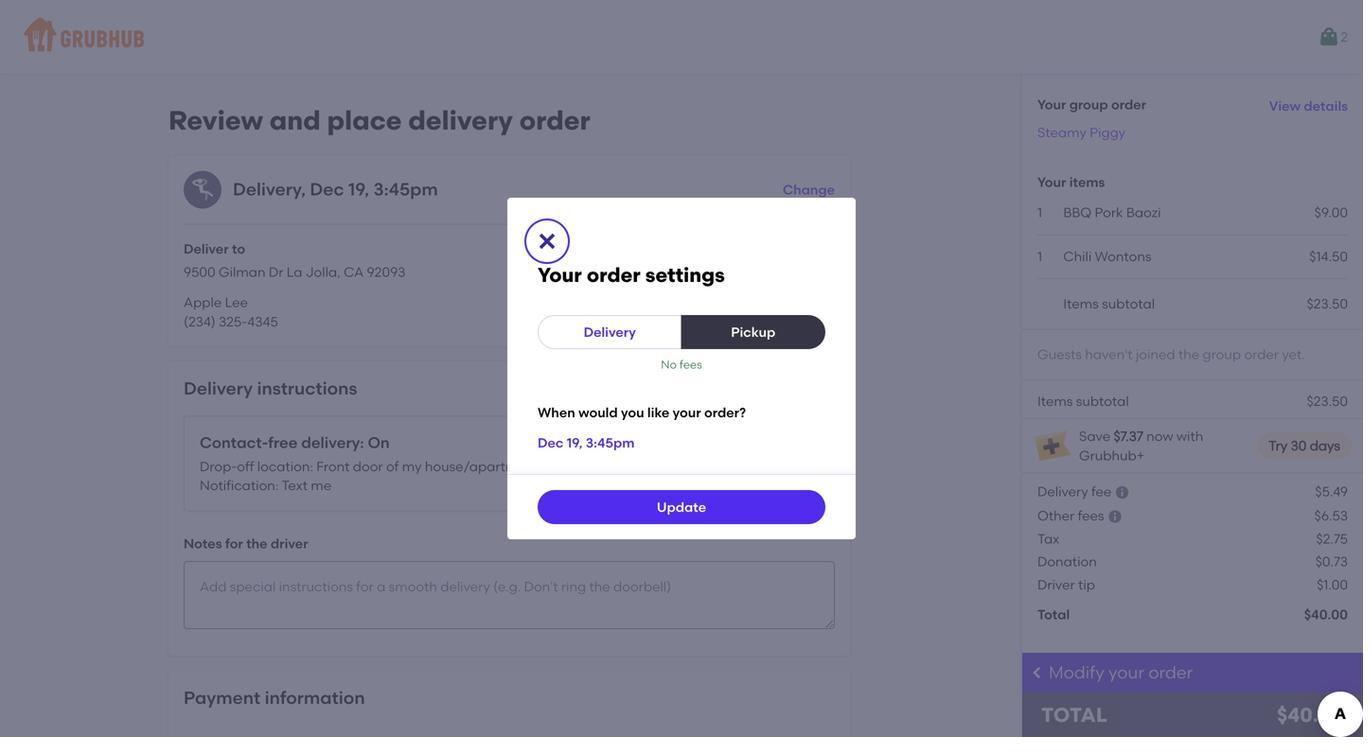 Task type: vqa. For each thing, say whether or not it's contained in the screenshot.
Savory on the right
no



Task type: locate. For each thing, give the bounding box(es) containing it.
deliver
[[184, 241, 229, 257]]

apple lee (234) 325-4345
[[184, 295, 278, 330]]

modify your order
[[1049, 663, 1193, 683]]

group right joined
[[1203, 347, 1242, 363]]

1 for chili wontons
[[1038, 248, 1043, 265]]

0 vertical spatial delivery
[[584, 324, 636, 340]]

1 vertical spatial items subtotal
[[1038, 393, 1129, 409]]

delivery up contact-
[[184, 379, 253, 399]]

2 button
[[1318, 20, 1348, 54]]

0 vertical spatial total
[[1038, 607, 1070, 623]]

save
[[1080, 429, 1111, 445]]

view details button
[[1270, 89, 1348, 123]]

2 vertical spatial delivery
[[301, 434, 360, 452]]

fees down fee
[[1078, 508, 1105, 524]]

drop-
[[200, 459, 237, 475]]

total down modify
[[1042, 704, 1108, 728]]

$23.50
[[1307, 296, 1348, 312], [1307, 393, 1348, 409]]

delivery down your order settings
[[584, 324, 636, 340]]

your
[[673, 405, 701, 421], [1109, 663, 1145, 683]]

when would you like your order?
[[538, 405, 746, 421]]

delivery inside contact-free delivery : on drop-off location: front door of my house/apartment unit notification: text me
[[301, 434, 360, 452]]

text
[[282, 478, 308, 494]]

0 vertical spatial 19,
[[348, 179, 369, 200]]

0 horizontal spatial 19,
[[348, 179, 369, 200]]

for
[[225, 536, 243, 552]]

delivery inside button
[[584, 324, 636, 340]]

fees
[[680, 358, 702, 372], [1078, 508, 1105, 524]]

delivery for delivery instructions
[[184, 379, 253, 399]]

1 vertical spatial total
[[1042, 704, 1108, 728]]

delivery fee
[[1038, 484, 1112, 500]]

0 horizontal spatial fees
[[680, 358, 702, 372]]

svg image for fee
[[1115, 485, 1130, 501]]

steamy
[[1038, 125, 1087, 141]]

1 vertical spatial delivery
[[184, 379, 253, 399]]

0 vertical spatial 1
[[1038, 205, 1043, 221]]

your up steamy
[[1038, 97, 1067, 113]]

driver
[[271, 536, 308, 552]]

order
[[1112, 97, 1147, 113], [519, 105, 591, 136], [587, 263, 641, 287], [1245, 347, 1279, 363], [1149, 663, 1193, 683]]

0 horizontal spatial the
[[246, 536, 268, 552]]

$40.00
[[1305, 607, 1348, 623], [1277, 704, 1345, 728]]

edit
[[810, 304, 835, 320]]

bbq pork baozi
[[1064, 205, 1161, 221]]

apple
[[184, 295, 222, 311]]

subtotal up save
[[1076, 393, 1129, 409]]

and
[[269, 105, 321, 136]]

3:45pm
[[374, 179, 438, 200], [586, 435, 635, 451]]

svg image right fee
[[1115, 485, 1130, 501]]

1 vertical spatial svg image
[[1108, 509, 1123, 525]]

0 vertical spatial the
[[1179, 347, 1200, 363]]

2 horizontal spatial delivery
[[1038, 484, 1089, 500]]

:
[[360, 434, 364, 452]]

1 $23.50 from the top
[[1307, 296, 1348, 312]]

svg image
[[1115, 485, 1130, 501], [1108, 509, 1123, 525]]

fees right no
[[680, 358, 702, 372]]

subtotal
[[1102, 296, 1155, 312], [1076, 393, 1129, 409]]

0 vertical spatial fees
[[680, 358, 702, 372]]

your right modify
[[1109, 663, 1145, 683]]

off
[[237, 459, 254, 475]]

$14.50
[[1310, 248, 1348, 265]]

svg image
[[536, 230, 559, 253]]

1 horizontal spatial dec
[[538, 435, 564, 451]]

group up steamy piggy
[[1070, 97, 1109, 113]]

0 vertical spatial items
[[1064, 296, 1099, 312]]

0 vertical spatial your
[[1038, 97, 1067, 113]]

1 vertical spatial 19,
[[567, 435, 583, 451]]

change button for dec 19, 3:45pm
[[783, 173, 835, 207]]

0 vertical spatial svg image
[[1115, 485, 1130, 501]]

1 vertical spatial $23.50
[[1307, 393, 1348, 409]]

you
[[621, 405, 644, 421]]

$2.75
[[1317, 531, 1348, 547]]

, left ca
[[337, 264, 341, 280]]

$0.73
[[1316, 554, 1348, 570]]

1 horizontal spatial 3:45pm
[[586, 435, 635, 451]]

0 vertical spatial $23.50
[[1307, 296, 1348, 312]]

modify
[[1049, 663, 1105, 683]]

19,
[[348, 179, 369, 200], [567, 435, 583, 451]]

1 vertical spatial dec
[[538, 435, 564, 451]]

19, down the when
[[567, 435, 583, 451]]

settings
[[646, 263, 725, 287]]

steamy piggy
[[1038, 125, 1126, 141]]

notes for the driver
[[184, 536, 308, 552]]

driver tip
[[1038, 577, 1096, 593]]

items up subscription badge image in the bottom of the page
[[1038, 393, 1073, 409]]

0 vertical spatial change button
[[783, 173, 835, 207]]

delivery up other
[[1038, 484, 1089, 500]]

1 1 from the top
[[1038, 205, 1043, 221]]

piggy
[[1090, 125, 1126, 141]]

subtotal down wontons
[[1102, 296, 1155, 312]]

(234)
[[184, 314, 216, 330]]

1 horizontal spatial group
[[1203, 347, 1242, 363]]

me
[[311, 478, 332, 494]]

1 horizontal spatial delivery
[[584, 324, 636, 340]]

1 vertical spatial ,
[[337, 264, 341, 280]]

3:45pm down would
[[586, 435, 635, 451]]

delivery
[[408, 105, 513, 136], [233, 179, 301, 200], [301, 434, 360, 452]]

baozi
[[1127, 205, 1161, 221]]

1 vertical spatial delivery
[[233, 179, 301, 200]]

2
[[1341, 29, 1348, 45]]

1
[[1038, 205, 1043, 221], [1038, 248, 1043, 265]]

1 left chili
[[1038, 248, 1043, 265]]

0 horizontal spatial delivery
[[184, 379, 253, 399]]

the
[[1179, 347, 1200, 363], [246, 536, 268, 552]]

1 horizontal spatial 19,
[[567, 435, 583, 451]]

payment information
[[184, 688, 365, 709]]

1 vertical spatial change
[[767, 456, 819, 472]]

0 vertical spatial subtotal
[[1102, 296, 1155, 312]]

0 vertical spatial items subtotal
[[1064, 296, 1155, 312]]

0 vertical spatial group
[[1070, 97, 1109, 113]]

1 vertical spatial change button
[[767, 447, 819, 481]]

0 vertical spatial $40.00
[[1305, 607, 1348, 623]]

1 left the bbq
[[1038, 205, 1043, 221]]

items down chili
[[1064, 296, 1099, 312]]

house/apartment
[[425, 459, 539, 475]]

2 vertical spatial delivery
[[1038, 484, 1089, 500]]

1 horizontal spatial fees
[[1078, 508, 1105, 524]]

, down and
[[301, 179, 306, 200]]

0 vertical spatial change
[[783, 182, 835, 198]]

dec up unit
[[538, 435, 564, 451]]

1 vertical spatial your
[[1109, 663, 1145, 683]]

1 horizontal spatial ,
[[337, 264, 341, 280]]

save $7.37
[[1080, 429, 1144, 445]]

3:45pm inside button
[[586, 435, 635, 451]]

1 vertical spatial your
[[1038, 174, 1067, 190]]

free
[[268, 434, 298, 452]]

place
[[327, 105, 402, 136]]

items subtotal
[[1064, 296, 1155, 312], [1038, 393, 1129, 409]]

0 horizontal spatial ,
[[301, 179, 306, 200]]

2 1 from the top
[[1038, 248, 1043, 265]]

your right like
[[673, 405, 701, 421]]

1 horizontal spatial the
[[1179, 347, 1200, 363]]

dec
[[310, 179, 344, 200], [538, 435, 564, 451]]

delivery for delivery
[[584, 324, 636, 340]]

total
[[1038, 607, 1070, 623], [1042, 704, 1108, 728]]

$23.50 up days
[[1307, 393, 1348, 409]]

Notes for the driver text field
[[184, 561, 835, 630]]

0 vertical spatial 3:45pm
[[374, 179, 438, 200]]

325-
[[219, 314, 247, 330]]

of
[[386, 459, 399, 475]]

0 horizontal spatial 3:45pm
[[374, 179, 438, 200]]

svg image down fee
[[1108, 509, 1123, 525]]

items subtotal down 'chili wontons'
[[1064, 296, 1155, 312]]

delivery
[[584, 324, 636, 340], [184, 379, 253, 399], [1038, 484, 1089, 500]]

0 horizontal spatial group
[[1070, 97, 1109, 113]]

change button for drop-off location:
[[767, 447, 819, 481]]

group
[[1070, 97, 1109, 113], [1203, 347, 1242, 363]]

delivery button
[[538, 315, 682, 349]]

days
[[1310, 438, 1341, 454]]

your down svg icon
[[538, 263, 582, 287]]

your
[[1038, 97, 1067, 113], [1038, 174, 1067, 190], [538, 263, 582, 287]]

2 vertical spatial your
[[538, 263, 582, 287]]

3:45pm down review and place delivery order
[[374, 179, 438, 200]]

1 vertical spatial the
[[246, 536, 268, 552]]

1 vertical spatial subtotal
[[1076, 393, 1129, 409]]

unit
[[542, 459, 567, 475]]

try 30 days
[[1269, 438, 1341, 454]]

the right joined
[[1179, 347, 1200, 363]]

items subtotal up save
[[1038, 393, 1129, 409]]

0 horizontal spatial your
[[673, 405, 701, 421]]

main navigation navigation
[[0, 0, 1364, 74]]

1 vertical spatial group
[[1203, 347, 1242, 363]]

your left items
[[1038, 174, 1067, 190]]

total down driver
[[1038, 607, 1070, 623]]

change
[[783, 182, 835, 198], [767, 456, 819, 472]]

1 horizontal spatial your
[[1109, 663, 1145, 683]]

fees for other fees
[[1078, 508, 1105, 524]]

subscription badge image
[[1034, 427, 1072, 465]]

dec 19, 3:45pm
[[538, 435, 635, 451]]

1 vertical spatial fees
[[1078, 508, 1105, 524]]

dec down and
[[310, 179, 344, 200]]

0 horizontal spatial dec
[[310, 179, 344, 200]]

1 vertical spatial 1
[[1038, 248, 1043, 265]]

1 vertical spatial 3:45pm
[[586, 435, 635, 451]]

$23.50 down $14.50
[[1307, 296, 1348, 312]]

9500
[[184, 264, 216, 280]]

dec inside button
[[538, 435, 564, 451]]

tip
[[1079, 577, 1096, 593]]

fees for no fees
[[680, 358, 702, 372]]

on
[[368, 434, 390, 452]]

19, down place
[[348, 179, 369, 200]]

the right for
[[246, 536, 268, 552]]

svg image for fees
[[1108, 509, 1123, 525]]



Task type: describe. For each thing, give the bounding box(es) containing it.
edit button
[[810, 295, 835, 329]]

door
[[353, 459, 383, 475]]

your order settings
[[538, 263, 725, 287]]

your for your group order
[[1038, 97, 1067, 113]]

update
[[657, 499, 707, 515]]

order?
[[704, 405, 746, 421]]

payment
[[184, 688, 261, 709]]

pickup
[[731, 324, 776, 340]]

contact-
[[200, 434, 268, 452]]

your group order
[[1038, 97, 1147, 113]]

$9.00
[[1315, 205, 1348, 221]]

with
[[1177, 429, 1204, 445]]

other
[[1038, 508, 1075, 524]]

now with grubhub+
[[1080, 429, 1204, 464]]

review
[[169, 105, 263, 136]]

pork
[[1095, 205, 1124, 221]]

4345
[[247, 314, 278, 330]]

pickup button
[[681, 315, 826, 349]]

2 $23.50 from the top
[[1307, 393, 1348, 409]]

driver
[[1038, 577, 1075, 593]]

delivery instructions
[[184, 379, 357, 399]]

donation
[[1038, 554, 1097, 570]]

haven't
[[1085, 347, 1133, 363]]

other fees
[[1038, 508, 1105, 524]]

your items
[[1038, 174, 1105, 190]]

guests haven't joined the group order yet.
[[1038, 347, 1306, 363]]

fee
[[1092, 484, 1112, 500]]

0 vertical spatial ,
[[301, 179, 306, 200]]

items
[[1070, 174, 1105, 190]]

view
[[1270, 98, 1301, 114]]

, inside the deliver to 9500 gilman dr la jolla , ca 92093
[[337, 264, 341, 280]]

change for drop-off location:
[[767, 456, 819, 472]]

30
[[1291, 438, 1307, 454]]

delivery for delivery fee
[[1038, 484, 1089, 500]]

my
[[402, 459, 422, 475]]

notification:
[[200, 478, 279, 494]]

jolla
[[306, 264, 337, 280]]

deliver to 9500 gilman dr la jolla , ca 92093
[[184, 241, 406, 280]]

dr
[[269, 264, 284, 280]]

contact-free delivery : on drop-off location: front door of my house/apartment unit notification: text me
[[200, 434, 567, 494]]

joined
[[1136, 347, 1176, 363]]

chili wontons
[[1064, 248, 1152, 265]]

delivery , dec 19, 3:45pm
[[233, 179, 438, 200]]

dec 19, 3:45pm button
[[538, 426, 635, 460]]

change for dec 19, 3:45pm
[[783, 182, 835, 198]]

tax
[[1038, 531, 1060, 547]]

front
[[316, 459, 350, 475]]

chili
[[1064, 248, 1092, 265]]

0 vertical spatial delivery
[[408, 105, 513, 136]]

$6.53
[[1315, 508, 1348, 524]]

$7.37
[[1114, 429, 1144, 445]]

try
[[1269, 438, 1288, 454]]

bbq
[[1064, 205, 1092, 221]]

1 vertical spatial items
[[1038, 393, 1073, 409]]

1 for bbq pork baozi
[[1038, 205, 1043, 221]]

information
[[265, 688, 365, 709]]

when
[[538, 405, 575, 421]]

now
[[1147, 429, 1174, 445]]

grubhub+
[[1080, 448, 1145, 464]]

lee
[[225, 295, 248, 311]]

steamy piggy link
[[1038, 125, 1126, 141]]

0 vertical spatial dec
[[310, 179, 344, 200]]

1 vertical spatial $40.00
[[1277, 704, 1345, 728]]

guests
[[1038, 347, 1082, 363]]

19, inside dec 19, 3:45pm button
[[567, 435, 583, 451]]

would
[[579, 405, 618, 421]]

like
[[648, 405, 670, 421]]

details
[[1304, 98, 1348, 114]]

delivery icon image
[[184, 171, 222, 209]]

wontons
[[1095, 248, 1152, 265]]

to
[[232, 241, 245, 257]]

$5.49
[[1316, 484, 1348, 500]]

la
[[287, 264, 303, 280]]

instructions
[[257, 379, 357, 399]]

view details
[[1270, 98, 1348, 114]]

0 vertical spatial your
[[673, 405, 701, 421]]

review and place delivery order
[[169, 105, 591, 136]]

no
[[661, 358, 677, 372]]

your for your order settings
[[538, 263, 582, 287]]

your for your items
[[1038, 174, 1067, 190]]

notes
[[184, 536, 222, 552]]

location:
[[257, 459, 313, 475]]



